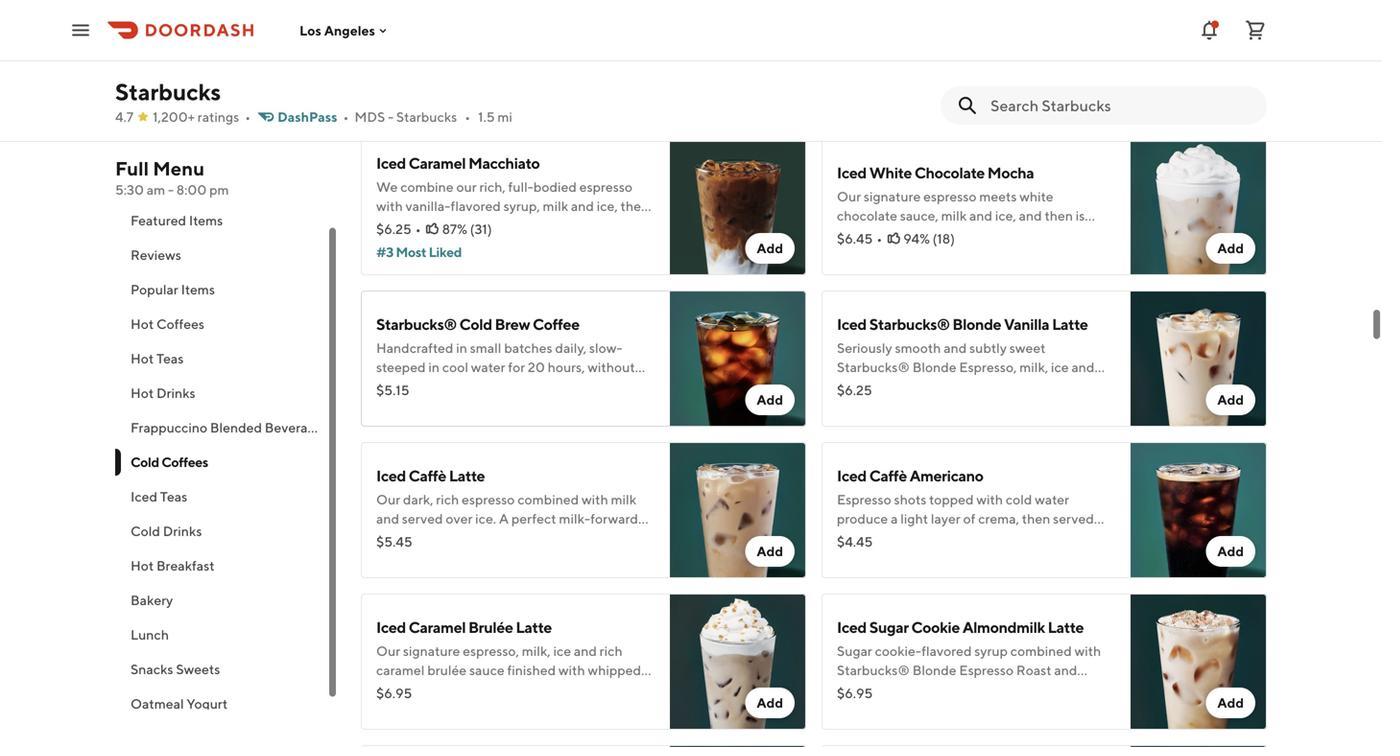 Task type: vqa. For each thing, say whether or not it's contained in the screenshot.


Task type: locate. For each thing, give the bounding box(es) containing it.
starbucks®
[[376, 315, 457, 334], [870, 315, 950, 334], [837, 360, 910, 375], [837, 663, 910, 679]]

hot down popular
[[131, 316, 154, 332]]

caramel up the cream
[[376, 663, 425, 679]]

iced teas
[[131, 489, 187, 505]]

cold left brew
[[460, 315, 492, 334]]

syrup up espresso
[[975, 644, 1008, 660]]

1 vertical spatial -
[[168, 182, 174, 198]]

1 vertical spatial sweet
[[1010, 340, 1046, 356]]

1 vertical spatial our
[[376, 644, 400, 660]]

0 vertical spatial combined
[[518, 492, 579, 508]]

1 vertical spatial brulée
[[427, 701, 467, 717]]

blonde down cookie-
[[913, 663, 957, 679]]

0 vertical spatial ice,
[[597, 198, 618, 214]]

0 horizontal spatial milk
[[543, 198, 569, 214]]

hot drinks button
[[115, 376, 338, 411]]

sugar up almondmilk
[[837, 644, 873, 660]]

iced inside iced caffè latte our dark, rich espresso combined with milk and served over ice. a perfect milk-forward cooldown.
[[376, 467, 406, 485]]

ice
[[1051, 360, 1069, 375], [553, 644, 571, 660]]

coffees left the mi
[[410, 97, 483, 122]]

add button for iced caffè americano
[[1206, 537, 1256, 567]]

finish.
[[415, 237, 451, 253]]

brulée left bits.
[[427, 701, 467, 717]]

0 horizontal spatial espresso
[[462, 492, 515, 508]]

teas up cold drinks
[[160, 489, 187, 505]]

and up classic.
[[1072, 360, 1095, 375]]

0 vertical spatial milk,
[[1020, 360, 1049, 375]]

1 caramel from the top
[[409, 154, 466, 172]]

white
[[870, 164, 912, 182]]

syrup up twist
[[879, 379, 912, 395]]

cold
[[361, 97, 406, 122], [460, 315, 492, 334], [131, 455, 159, 470], [131, 524, 160, 540]]

1 horizontal spatial ice,
[[941, 682, 962, 698]]

• for $6.25 •
[[415, 221, 421, 237]]

starbucks® cold brew coffee
[[376, 315, 580, 334]]

0 vertical spatial $6.25
[[376, 221, 412, 237]]

0 vertical spatial ice
[[1051, 360, 1069, 375]]

hot teas button
[[115, 342, 338, 376]]

mocha
[[988, 164, 1034, 182]]

latte
[[1052, 315, 1088, 334], [449, 467, 485, 485], [516, 619, 552, 637], [1048, 619, 1084, 637]]

0 vertical spatial -
[[388, 109, 394, 125]]

iced up signature
[[376, 619, 406, 637]]

add button for iced white chocolate mocha
[[1206, 233, 1256, 264]]

2 caffè from the left
[[870, 467, 907, 485]]

cold drinks
[[131, 524, 202, 540]]

brulée down signature
[[427, 663, 467, 679]]

iced for iced caramel brulée latte our signature espresso, milk, ice and rich caramel brulée sauce finished with whipped cream and a supreme topping of even more caramel brulée bits.
[[376, 619, 406, 637]]

milk inside iced caramel macchiato we combine our rich, full-bodied espresso with vanilla-flavored syrup, milk and ice, then top it off with a caramel drizzle for an oh-so- sweet finish.
[[543, 198, 569, 214]]

iced for iced caffè americano
[[837, 467, 867, 485]]

2 horizontal spatial espresso
[[1012, 398, 1065, 414]]

- right the am
[[168, 182, 174, 198]]

iced up almondmilk
[[837, 619, 867, 637]]

1 horizontal spatial rich
[[600, 644, 623, 660]]

2 vertical spatial espresso
[[462, 492, 515, 508]]

add
[[757, 241, 783, 256], [1218, 241, 1244, 256], [757, 392, 783, 408], [1218, 392, 1244, 408], [757, 544, 783, 560], [1218, 544, 1244, 560], [757, 696, 783, 711], [1218, 696, 1244, 711]]

items inside button
[[189, 213, 223, 229]]

teas
[[156, 351, 184, 367], [160, 489, 187, 505]]

iced up cold drinks
[[131, 489, 157, 505]]

0 horizontal spatial caffè
[[409, 467, 446, 485]]

it
[[400, 217, 408, 233]]

combined
[[518, 492, 579, 508], [1011, 644, 1072, 660]]

milk inside iced caffè latte our dark, rich espresso combined with milk and served over ice. a perfect milk-forward cooldown.
[[611, 492, 637, 508]]

1 horizontal spatial milk
[[611, 492, 637, 508]]

snacks
[[131, 662, 173, 678]]

espresso down create
[[1012, 398, 1065, 414]]

0 horizontal spatial cold coffees
[[131, 455, 208, 470]]

1 horizontal spatial $6.95
[[837, 686, 873, 702]]

rich inside iced caffè latte our dark, rich espresso combined with milk and served over ice. a perfect milk-forward cooldown.
[[436, 492, 459, 508]]

0 vertical spatial syrup
[[879, 379, 912, 395]]

iced inside iced starbucks® blonde vanilla latte seriously smooth and subtly sweet starbucks® blonde espresso, milk, ice and vanilla syrup come together to create a delightful twist on a beloved espresso classic.
[[837, 315, 867, 334]]

add for starbucks® cold brew coffee
[[757, 392, 783, 408]]

iced up we
[[376, 154, 406, 172]]

beloved
[[960, 398, 1009, 414]]

open menu image
[[69, 19, 92, 42]]

topping
[[508, 682, 556, 698]]

caffè for americano
[[870, 467, 907, 485]]

milk, inside iced starbucks® blonde vanilla latte seriously smooth and subtly sweet starbucks® blonde espresso, milk, ice and vanilla syrup come together to create a delightful twist on a beloved espresso classic.
[[1020, 360, 1049, 375]]

sweet
[[376, 237, 413, 253], [1010, 340, 1046, 356]]

and up $5.45
[[376, 511, 399, 527]]

espresso inside iced starbucks® blonde vanilla latte seriously smooth and subtly sweet starbucks® blonde espresso, milk, ice and vanilla syrup come together to create a delightful twist on a beloved espresso classic.
[[1012, 398, 1065, 414]]

ratings
[[198, 109, 239, 125]]

starbucks® inside iced sugar cookie almondmilk latte sugar cookie-flavored syrup combined with starbucks® blonde espresso roast and almondmilk over ice, topped with red and green sprinkles.
[[837, 663, 910, 679]]

1 horizontal spatial starbucks
[[396, 109, 457, 125]]

milk up forward
[[611, 492, 637, 508]]

caramel up combine
[[409, 154, 466, 172]]

2 vertical spatial caramel
[[376, 701, 425, 717]]

1 vertical spatial milk
[[611, 492, 637, 508]]

iced left white on the top
[[837, 164, 867, 182]]

0 horizontal spatial $6.25
[[376, 221, 412, 237]]

0 vertical spatial drinks
[[156, 385, 196, 401]]

1 horizontal spatial sweet
[[1010, 340, 1046, 356]]

• right $6.45
[[877, 231, 883, 247]]

iced caffè latte image
[[670, 443, 806, 579]]

0 vertical spatial caramel
[[470, 217, 518, 233]]

iced for iced caffè latte our dark, rich espresso combined with milk and served over ice. a perfect milk-forward cooldown.
[[376, 467, 406, 485]]

caffè up the dark,
[[409, 467, 446, 485]]

2 brulée from the top
[[427, 701, 467, 717]]

top
[[376, 217, 397, 233]]

0 horizontal spatial ice
[[553, 644, 571, 660]]

0 vertical spatial over
[[446, 511, 473, 527]]

1 hot from the top
[[131, 316, 154, 332]]

latte up roast
[[1048, 619, 1084, 637]]

-
[[388, 109, 394, 125], [168, 182, 174, 198]]

and left subtly
[[944, 340, 967, 356]]

$6.95
[[376, 686, 412, 702], [837, 686, 873, 702]]

sugar up cookie-
[[870, 619, 909, 637]]

create
[[1023, 379, 1061, 395]]

1 horizontal spatial milk,
[[1020, 360, 1049, 375]]

1 vertical spatial milk,
[[522, 644, 551, 660]]

1 vertical spatial drinks
[[163, 524, 202, 540]]

to
[[1008, 379, 1020, 395]]

iced teas button
[[115, 480, 338, 515]]

vanilla-
[[406, 198, 451, 214]]

1 brulée from the top
[[427, 663, 467, 679]]

iced inside button
[[131, 489, 157, 505]]

sweet down vanilla
[[1010, 340, 1046, 356]]

starbucks right mds
[[396, 109, 457, 125]]

1 vertical spatial caramel
[[409, 619, 466, 637]]

0 vertical spatial flavored
[[451, 198, 501, 214]]

0 vertical spatial sugar
[[870, 619, 909, 637]]

$6.95 left sprinkles.
[[837, 686, 873, 702]]

teas for iced teas
[[160, 489, 187, 505]]

latte inside iced sugar cookie almondmilk latte sugar cookie-flavored syrup combined with starbucks® blonde espresso roast and almondmilk over ice, topped with red and green sprinkles.
[[1048, 619, 1084, 637]]

cold right dashpass •
[[361, 97, 406, 122]]

snacks sweets
[[131, 662, 220, 678]]

1 vertical spatial $6.25
[[837, 383, 873, 398]]

starbucks® up almondmilk
[[837, 663, 910, 679]]

1 vertical spatial over
[[911, 682, 938, 698]]

add for iced starbucks® blonde vanilla latte
[[1218, 392, 1244, 408]]

brulée
[[469, 619, 513, 637]]

iced starbucks® blonde vanilla latte image
[[1131, 291, 1267, 427]]

a left "(31)" on the top left of the page
[[460, 217, 467, 233]]

0 vertical spatial rich
[[436, 492, 459, 508]]

ice, left topped
[[941, 682, 962, 698]]

0 horizontal spatial flavored
[[451, 198, 501, 214]]

1 vertical spatial ice
[[553, 644, 571, 660]]

2 our from the top
[[376, 644, 400, 660]]

flavored down cookie
[[922, 644, 972, 660]]

1 vertical spatial syrup
[[975, 644, 1008, 660]]

1 horizontal spatial combined
[[1011, 644, 1072, 660]]

iced inside iced caramel macchiato we combine our rich, full-bodied espresso with vanilla-flavored syrup, milk and ice, then top it off with a caramel drizzle for an oh-so- sweet finish.
[[376, 154, 406, 172]]

combined inside iced sugar cookie almondmilk latte sugar cookie-flavored syrup combined with starbucks® blonde espresso roast and almondmilk over ice, topped with red and green sprinkles.
[[1011, 644, 1072, 660]]

add for iced caramel macchiato
[[757, 241, 783, 256]]

2 caramel from the top
[[409, 619, 466, 637]]

ice, up oh-
[[597, 198, 618, 214]]

caramel down the cream
[[376, 701, 425, 717]]

rich up whipped
[[600, 644, 623, 660]]

- right mds
[[388, 109, 394, 125]]

teas for hot teas
[[156, 351, 184, 367]]

1 horizontal spatial $6.25
[[837, 383, 873, 398]]

iced sugar cookie almondmilk latte image
[[1131, 594, 1267, 731]]

items inside button
[[181, 282, 215, 298]]

over left 'ice.' on the left of page
[[446, 511, 473, 527]]

items for featured items
[[189, 213, 223, 229]]

add button for starbucks® cold brew coffee
[[745, 385, 795, 416]]

blonde up subtly
[[953, 315, 1002, 334]]

cold coffees up combine
[[361, 97, 483, 122]]

over up sprinkles.
[[911, 682, 938, 698]]

1 vertical spatial coffees
[[156, 316, 205, 332]]

0 horizontal spatial -
[[168, 182, 174, 198]]

our inside iced caffè latte our dark, rich espresso combined with milk and served over ice. a perfect milk-forward cooldown.
[[376, 492, 400, 508]]

dashpass
[[278, 109, 337, 125]]

0 vertical spatial sweet
[[376, 237, 413, 253]]

1.5
[[478, 109, 495, 125]]

caffè
[[409, 467, 446, 485], [870, 467, 907, 485]]

a left supreme
[[443, 682, 450, 698]]

ice, inside iced sugar cookie almondmilk latte sugar cookie-flavored syrup combined with starbucks® blonde espresso roast and almondmilk over ice, topped with red and green sprinkles.
[[941, 682, 962, 698]]

1 vertical spatial espresso
[[1012, 398, 1065, 414]]

$5.15
[[376, 383, 410, 398]]

0 horizontal spatial over
[[446, 511, 473, 527]]

hot breakfast
[[131, 558, 215, 574]]

cold inside button
[[131, 524, 160, 540]]

1 vertical spatial combined
[[1011, 644, 1072, 660]]

our left the dark,
[[376, 492, 400, 508]]

1 vertical spatial ice,
[[941, 682, 962, 698]]

0 horizontal spatial milk,
[[522, 644, 551, 660]]

and up an
[[571, 198, 594, 214]]

1 horizontal spatial ice
[[1051, 360, 1069, 375]]

full-
[[508, 179, 534, 195]]

0 horizontal spatial rich
[[436, 492, 459, 508]]

• right it
[[415, 221, 421, 237]]

and inside iced caramel macchiato we combine our rich, full-bodied espresso with vanilla-flavored syrup, milk and ice, then top it off with a caramel drizzle for an oh-so- sweet finish.
[[571, 198, 594, 214]]

am
[[147, 182, 165, 198]]

$6.95 for caramel
[[376, 686, 412, 702]]

a inside the iced caramel brulée latte our signature espresso, milk, ice and rich caramel brulée sauce finished with whipped cream and a supreme topping of even more caramel brulée bits.
[[443, 682, 450, 698]]

caffè left americano
[[870, 467, 907, 485]]

iced
[[376, 154, 406, 172], [837, 164, 867, 182], [837, 315, 867, 334], [376, 467, 406, 485], [837, 467, 867, 485], [131, 489, 157, 505], [376, 619, 406, 637], [837, 619, 867, 637]]

iced caramel macchiato image
[[670, 139, 806, 276]]

coffees
[[410, 97, 483, 122], [156, 316, 205, 332], [162, 455, 208, 470]]

a right on
[[950, 398, 957, 414]]

angeles
[[324, 22, 375, 38]]

rich inside the iced caramel brulée latte our signature espresso, milk, ice and rich caramel brulée sauce finished with whipped cream and a supreme topping of even more caramel brulée bits.
[[600, 644, 623, 660]]

on
[[932, 398, 947, 414]]

0 vertical spatial caramel
[[409, 154, 466, 172]]

0 horizontal spatial $6.95
[[376, 686, 412, 702]]

94%
[[904, 231, 930, 247]]

• left mds
[[343, 109, 349, 125]]

2 hot from the top
[[131, 351, 154, 367]]

ice up finished at bottom
[[553, 644, 571, 660]]

$6.95 for sugar
[[837, 686, 873, 702]]

pm
[[209, 182, 229, 198]]

blonde
[[953, 315, 1002, 334], [913, 360, 957, 375], [913, 663, 957, 679]]

hot up the bakery
[[131, 558, 154, 574]]

latte right vanilla
[[1052, 315, 1088, 334]]

•
[[245, 109, 251, 125], [343, 109, 349, 125], [465, 109, 471, 125], [415, 221, 421, 237], [877, 231, 883, 247]]

iced up the dark,
[[376, 467, 406, 485]]

notification bell image
[[1198, 19, 1221, 42]]

iced up "seriously"
[[837, 315, 867, 334]]

hot
[[131, 316, 154, 332], [131, 351, 154, 367], [131, 385, 154, 401], [131, 558, 154, 574]]

3 hot from the top
[[131, 385, 154, 401]]

caramel
[[409, 154, 466, 172], [409, 619, 466, 637]]

flavored
[[451, 198, 501, 214], [922, 644, 972, 660]]

1 vertical spatial flavored
[[922, 644, 972, 660]]

1 vertical spatial items
[[181, 282, 215, 298]]

our up the cream
[[376, 644, 400, 660]]

iced for iced starbucks® blonde vanilla latte seriously smooth and subtly sweet starbucks® blonde espresso, milk, ice and vanilla syrup come together to create a delightful twist on a beloved espresso classic.
[[837, 315, 867, 334]]

espresso,
[[463, 644, 519, 660]]

1 horizontal spatial caffè
[[870, 467, 907, 485]]

0 vertical spatial items
[[189, 213, 223, 229]]

1 vertical spatial rich
[[600, 644, 623, 660]]

most
[[396, 244, 426, 260]]

1,200+ ratings •
[[153, 109, 251, 125]]

0 vertical spatial coffees
[[410, 97, 483, 122]]

$6.25 up #3
[[376, 221, 412, 237]]

starbucks up 1,200+
[[115, 78, 221, 106]]

hot coffees
[[131, 316, 205, 332]]

iced caffè latte our dark, rich espresso combined with milk and served over ice. a perfect milk-forward cooldown.
[[376, 467, 638, 546]]

finished
[[507, 663, 556, 679]]

vanilla
[[1004, 315, 1050, 334]]

2 $6.95 from the left
[[837, 686, 873, 702]]

espresso
[[960, 663, 1014, 679]]

we
[[376, 179, 398, 195]]

flavored down our
[[451, 198, 501, 214]]

rich right the dark,
[[436, 492, 459, 508]]

frappuccino blended beverages
[[131, 420, 329, 436]]

items down 'pm'
[[189, 213, 223, 229]]

0 horizontal spatial ice,
[[597, 198, 618, 214]]

espresso up the then
[[580, 179, 633, 195]]

0 vertical spatial our
[[376, 492, 400, 508]]

combined up 'perfect'
[[518, 492, 579, 508]]

ice inside the iced caramel brulée latte our signature espresso, milk, ice and rich caramel brulée sauce finished with whipped cream and a supreme topping of even more caramel brulée bits.
[[553, 644, 571, 660]]

featured
[[131, 213, 186, 229]]

add for iced sugar cookie almondmilk latte
[[1218, 696, 1244, 711]]

$6.45 •
[[837, 231, 883, 247]]

drinks for cold drinks
[[163, 524, 202, 540]]

1 horizontal spatial cold coffees
[[361, 97, 483, 122]]

teas down hot coffees
[[156, 351, 184, 367]]

latte inside the iced caramel brulée latte our signature espresso, milk, ice and rich caramel brulée sauce finished with whipped cream and a supreme topping of even more caramel brulée bits.
[[516, 619, 552, 637]]

milk, inside the iced caramel brulée latte our signature espresso, milk, ice and rich caramel brulée sauce finished with whipped cream and a supreme topping of even more caramel brulée bits.
[[522, 644, 551, 660]]

milk down the bodied
[[543, 198, 569, 214]]

hot up hot drinks
[[131, 351, 154, 367]]

caramel down syrup,
[[470, 217, 518, 233]]

latte up finished at bottom
[[516, 619, 552, 637]]

iced caffè americano image
[[1131, 443, 1267, 579]]

flavored inside iced caramel macchiato we combine our rich, full-bodied espresso with vanilla-flavored syrup, milk and ice, then top it off with a caramel drizzle for an oh-so- sweet finish.
[[451, 198, 501, 214]]

ice up create
[[1051, 360, 1069, 375]]

$6.95 down signature
[[376, 686, 412, 702]]

caramel up signature
[[409, 619, 466, 637]]

espresso up 'ice.' on the left of page
[[462, 492, 515, 508]]

so-
[[622, 217, 642, 233]]

1 vertical spatial blonde
[[913, 360, 957, 375]]

milk-
[[559, 511, 591, 527]]

iced caramel brulée latte image
[[670, 594, 806, 731]]

drinks up breakfast
[[163, 524, 202, 540]]

1 vertical spatial starbucks
[[396, 109, 457, 125]]

iced inside iced sugar cookie almondmilk latte sugar cookie-flavored syrup combined with starbucks® blonde espresso roast and almondmilk over ice, topped with red and green sprinkles.
[[837, 619, 867, 637]]

• for $6.45 •
[[877, 231, 883, 247]]

americano
[[910, 467, 984, 485]]

blonde up come
[[913, 360, 957, 375]]

0 vertical spatial espresso
[[580, 179, 633, 195]]

• left 1.5
[[465, 109, 471, 125]]

1 horizontal spatial flavored
[[922, 644, 972, 660]]

add for iced caffè americano
[[1218, 544, 1244, 560]]

caramel inside iced caramel macchiato we combine our rich, full-bodied espresso with vanilla-flavored syrup, milk and ice, then top it off with a caramel drizzle for an oh-so- sweet finish.
[[409, 154, 466, 172]]

0 vertical spatial milk
[[543, 198, 569, 214]]

rich
[[436, 492, 459, 508], [600, 644, 623, 660]]

popular items
[[131, 282, 215, 298]]

$4.45
[[837, 534, 873, 550]]

1 our from the top
[[376, 492, 400, 508]]

caramel inside iced caramel macchiato we combine our rich, full-bodied espresso with vanilla-flavored syrup, milk and ice, then top it off with a caramel drizzle for an oh-so- sweet finish.
[[470, 217, 518, 233]]

with inside iced caffè latte our dark, rich espresso combined with milk and served over ice. a perfect milk-forward cooldown.
[[582, 492, 608, 508]]

hot down hot teas
[[131, 385, 154, 401]]

1 horizontal spatial espresso
[[580, 179, 633, 195]]

hot inside button
[[131, 351, 154, 367]]

iced inside the iced caramel brulée latte our signature espresso, milk, ice and rich caramel brulée sauce finished with whipped cream and a supreme topping of even more caramel brulée bits.
[[376, 619, 406, 637]]

hot teas
[[131, 351, 184, 367]]

0 vertical spatial teas
[[156, 351, 184, 367]]

0 horizontal spatial syrup
[[879, 379, 912, 395]]

milk, up create
[[1020, 360, 1049, 375]]

sweet down the top
[[376, 237, 413, 253]]

1 horizontal spatial syrup
[[975, 644, 1008, 660]]

coffee
[[533, 315, 580, 334]]

87% (31)
[[442, 221, 492, 237]]

drizzle
[[521, 217, 561, 233]]

and right the cream
[[417, 682, 440, 698]]

sweets
[[176, 662, 220, 678]]

$6.25 for $6.25
[[837, 383, 873, 398]]

forward
[[591, 511, 638, 527]]

0 horizontal spatial starbucks
[[115, 78, 221, 106]]

hot for hot teas
[[131, 351, 154, 367]]

ice inside iced starbucks® blonde vanilla latte seriously smooth and subtly sweet starbucks® blonde espresso, milk, ice and vanilla syrup come together to create a delightful twist on a beloved espresso classic.
[[1051, 360, 1069, 375]]

over inside iced caffè latte our dark, rich espresso combined with milk and served over ice. a perfect milk-forward cooldown.
[[446, 511, 473, 527]]

latte up 'ice.' on the left of page
[[449, 467, 485, 485]]

4 hot from the top
[[131, 558, 154, 574]]

with inside the iced caramel brulée latte our signature espresso, milk, ice and rich caramel brulée sauce finished with whipped cream and a supreme topping of even more caramel brulée bits.
[[559, 663, 585, 679]]

2 vertical spatial blonde
[[913, 663, 957, 679]]

starbucks® up smooth
[[870, 315, 950, 334]]

sweet inside iced caramel macchiato we combine our rich, full-bodied espresso with vanilla-flavored syrup, milk and ice, then top it off with a caramel drizzle for an oh-so- sweet finish.
[[376, 237, 413, 253]]

bakery
[[131, 593, 173, 609]]

1 $6.95 from the left
[[376, 686, 412, 702]]

caramel for macchiato
[[409, 154, 466, 172]]

items right popular
[[181, 282, 215, 298]]

coffees down popular items
[[156, 316, 205, 332]]

iced caffè americano
[[837, 467, 984, 485]]

off
[[411, 217, 428, 233]]

coffees down frappuccino at bottom left
[[162, 455, 208, 470]]

1 caffè from the left
[[409, 467, 446, 485]]

cold coffees down frappuccino at bottom left
[[131, 455, 208, 470]]

0 horizontal spatial combined
[[518, 492, 579, 508]]

our inside the iced caramel brulée latte our signature espresso, milk, ice and rich caramel brulée sauce finished with whipped cream and a supreme topping of even more caramel brulée bits.
[[376, 644, 400, 660]]

items for popular items
[[181, 282, 215, 298]]

1 vertical spatial teas
[[160, 489, 187, 505]]

combined up roast
[[1011, 644, 1072, 660]]

espresso inside iced caramel macchiato we combine our rich, full-bodied espresso with vanilla-flavored syrup, milk and ice, then top it off with a caramel drizzle for an oh-so- sweet finish.
[[580, 179, 633, 195]]

drinks up frappuccino at bottom left
[[156, 385, 196, 401]]

blended
[[210, 420, 262, 436]]

iced caramel macchiato we combine our rich, full-bodied espresso with vanilla-flavored syrup, milk and ice, then top it off with a caramel drizzle for an oh-so- sweet finish.
[[376, 154, 649, 253]]

syrup
[[879, 379, 912, 395], [975, 644, 1008, 660]]

0 vertical spatial brulée
[[427, 663, 467, 679]]

milk, up finished at bottom
[[522, 644, 551, 660]]

0 vertical spatial cold coffees
[[361, 97, 483, 122]]

caffè inside iced caffè latte our dark, rich espresso combined with milk and served over ice. a perfect milk-forward cooldown.
[[409, 467, 446, 485]]

iced up '$4.45'
[[837, 467, 867, 485]]

over
[[446, 511, 473, 527], [911, 682, 938, 698]]

rich,
[[480, 179, 506, 195]]

cold down iced teas
[[131, 524, 160, 540]]

caramel inside the iced caramel brulée latte our signature espresso, milk, ice and rich caramel brulée sauce finished with whipped cream and a supreme topping of even more caramel brulée bits.
[[409, 619, 466, 637]]

milk,
[[1020, 360, 1049, 375], [522, 644, 551, 660]]

0 horizontal spatial sweet
[[376, 237, 413, 253]]

$6.25 down "seriously"
[[837, 383, 873, 398]]

1 horizontal spatial over
[[911, 682, 938, 698]]



Task type: describe. For each thing, give the bounding box(es) containing it.
breakfast
[[156, 558, 215, 574]]

5:30
[[115, 182, 144, 198]]

hot for hot breakfast
[[131, 558, 154, 574]]

0 vertical spatial starbucks
[[115, 78, 221, 106]]

iced white chocolate mocha image
[[1131, 139, 1267, 276]]

los
[[300, 22, 322, 38]]

over inside iced sugar cookie almondmilk latte sugar cookie-flavored syrup combined with starbucks® blonde espresso roast and almondmilk over ice, topped with red and green sprinkles.
[[911, 682, 938, 698]]

our
[[456, 179, 477, 195]]

reviews
[[131, 247, 181, 263]]

perfect
[[512, 511, 556, 527]]

smooth
[[895, 340, 941, 356]]

1 horizontal spatial -
[[388, 109, 394, 125]]

and up whipped
[[574, 644, 597, 660]]

$5.45
[[376, 534, 413, 550]]

• for dashpass •
[[343, 109, 349, 125]]

blonde inside iced sugar cookie almondmilk latte sugar cookie-flavored syrup combined with starbucks® blonde espresso roast and almondmilk over ice, topped with red and green sprinkles.
[[913, 663, 957, 679]]

come
[[915, 379, 949, 395]]

yogurt
[[187, 697, 228, 712]]

and inside iced caffè latte our dark, rich espresso combined with milk and served over ice. a perfect milk-forward cooldown.
[[376, 511, 399, 527]]

featured items button
[[115, 204, 338, 238]]

1 vertical spatial cold coffees
[[131, 455, 208, 470]]

syrup,
[[504, 198, 540, 214]]

$6.55
[[376, 12, 413, 28]]

oatmeal yogurt button
[[115, 687, 338, 722]]

combined inside iced caffè latte our dark, rich espresso combined with milk and served over ice. a perfect milk-forward cooldown.
[[518, 492, 579, 508]]

caramel for brulée
[[409, 619, 466, 637]]

add button for iced caramel brulée latte
[[745, 688, 795, 719]]

add for iced caffè latte
[[757, 544, 783, 560]]

more
[[606, 682, 638, 698]]

cookie
[[912, 619, 960, 637]]

for
[[564, 217, 581, 233]]

twist
[[899, 398, 929, 414]]

brew
[[495, 315, 530, 334]]

starbucks® down "seriously"
[[837, 360, 910, 375]]

classic.
[[1068, 398, 1110, 414]]

frappuccino
[[131, 420, 207, 436]]

a right create
[[1064, 379, 1071, 395]]

sweet inside iced starbucks® blonde vanilla latte seriously smooth and subtly sweet starbucks® blonde espresso, milk, ice and vanilla syrup come together to create a delightful twist on a beloved espresso classic.
[[1010, 340, 1046, 356]]

$6.25 for $6.25 •
[[376, 221, 412, 237]]

syrup inside iced starbucks® blonde vanilla latte seriously smooth and subtly sweet starbucks® blonde espresso, milk, ice and vanilla syrup come together to create a delightful twist on a beloved espresso classic.
[[879, 379, 912, 395]]

2 vertical spatial coffees
[[162, 455, 208, 470]]

ice.
[[475, 511, 496, 527]]

even
[[574, 682, 603, 698]]

almondmilk
[[837, 682, 909, 698]]

add for iced white chocolate mocha
[[1218, 241, 1244, 256]]

and right red
[[1064, 682, 1087, 698]]

and up red
[[1055, 663, 1078, 679]]

delightful
[[837, 398, 897, 414]]

signature
[[403, 644, 460, 660]]

mi
[[498, 109, 513, 125]]

• right ratings
[[245, 109, 251, 125]]

almondmilk
[[963, 619, 1045, 637]]

seriously
[[837, 340, 893, 356]]

(31)
[[470, 221, 492, 237]]

iced for iced white chocolate mocha
[[837, 164, 867, 182]]

dashpass •
[[278, 109, 349, 125]]

subtly
[[970, 340, 1007, 356]]

iced for iced teas
[[131, 489, 157, 505]]

1 vertical spatial caramel
[[376, 663, 425, 679]]

cold up iced teas
[[131, 455, 159, 470]]

served
[[402, 511, 443, 527]]

reviews button
[[115, 238, 338, 273]]

macchiato
[[469, 154, 540, 172]]

snacks sweets button
[[115, 653, 338, 687]]

green
[[837, 701, 873, 717]]

8:00
[[176, 182, 207, 198]]

hot drinks
[[131, 385, 196, 401]]

syrup inside iced sugar cookie almondmilk latte sugar cookie-flavored syrup combined with starbucks® blonde espresso roast and almondmilk over ice, topped with red and green sprinkles.
[[975, 644, 1008, 660]]

then
[[621, 198, 649, 214]]

latte inside iced starbucks® blonde vanilla latte seriously smooth and subtly sweet starbucks® blonde espresso, milk, ice and vanilla syrup come together to create a delightful twist on a beloved espresso classic.
[[1052, 315, 1088, 334]]

lunch
[[131, 627, 169, 643]]

oh-
[[601, 217, 622, 233]]

an
[[583, 217, 598, 233]]

- inside full menu 5:30 am - 8:00 pm
[[168, 182, 174, 198]]

together
[[952, 379, 1005, 395]]

4.7
[[115, 109, 134, 125]]

iced pumpkin spice latte image
[[1131, 746, 1267, 748]]

#3 most liked
[[376, 244, 462, 260]]

add button for iced sugar cookie almondmilk latte
[[1206, 688, 1256, 719]]

espresso,
[[960, 360, 1017, 375]]

oatmeal
[[131, 697, 184, 712]]

hot for hot coffees
[[131, 316, 154, 332]]

espresso inside iced caffè latte our dark, rich espresso combined with milk and served over ice. a perfect milk-forward cooldown.
[[462, 492, 515, 508]]

add button for iced caffè latte
[[745, 537, 795, 567]]

latte inside iced caffè latte our dark, rich espresso combined with milk and served over ice. a perfect milk-forward cooldown.
[[449, 467, 485, 485]]

frappuccino blended beverages button
[[115, 411, 338, 445]]

starbucks® cold brew coffee image
[[670, 291, 806, 427]]

iced starbucks® blonde vanilla latte seriously smooth and subtly sweet starbucks® blonde espresso, milk, ice and vanilla syrup come together to create a delightful twist on a beloved espresso classic.
[[837, 315, 1110, 414]]

flavored inside iced sugar cookie almondmilk latte sugar cookie-flavored syrup combined with starbucks® blonde espresso roast and almondmilk over ice, topped with red and green sprinkles.
[[922, 644, 972, 660]]

vanilla sweet cream cold brew image
[[670, 746, 806, 748]]

add for iced caramel brulée latte
[[757, 696, 783, 711]]

cold drinks button
[[115, 515, 338, 549]]

starbucks® up $5.15
[[376, 315, 457, 334]]

(18)
[[933, 231, 955, 247]]

add button for iced starbucks® blonde vanilla latte
[[1206, 385, 1256, 416]]

caffè for latte
[[409, 467, 446, 485]]

$6.45
[[837, 231, 873, 247]]

sauce
[[469, 663, 505, 679]]

liked
[[429, 244, 462, 260]]

Item Search search field
[[991, 95, 1252, 116]]

mds
[[355, 109, 385, 125]]

ice, inside iced caramel macchiato we combine our rich, full-bodied espresso with vanilla-flavored syrup, milk and ice, then top it off with a caramel drizzle for an oh-so- sweet finish.
[[597, 198, 618, 214]]

bits.
[[469, 701, 495, 717]]

0 items, open order cart image
[[1244, 19, 1267, 42]]

iced sugar cookie almondmilk latte sugar cookie-flavored syrup combined with starbucks® blonde espresso roast and almondmilk over ice, topped with red and green sprinkles.
[[837, 619, 1102, 717]]

cooldown.
[[376, 530, 440, 546]]

drinks for hot drinks
[[156, 385, 196, 401]]

iced for iced sugar cookie almondmilk latte sugar cookie-flavored syrup combined with starbucks® blonde espresso roast and almondmilk over ice, topped with red and green sprinkles.
[[837, 619, 867, 637]]

iced for iced caramel macchiato we combine our rich, full-bodied espresso with vanilla-flavored syrup, milk and ice, then top it off with a caramel drizzle for an oh-so- sweet finish.
[[376, 154, 406, 172]]

1 vertical spatial sugar
[[837, 644, 873, 660]]

vanilla
[[837, 379, 876, 395]]

coffees inside button
[[156, 316, 205, 332]]

87%
[[442, 221, 467, 237]]

#3
[[376, 244, 394, 260]]

a inside iced caramel macchiato we combine our rich, full-bodied espresso with vanilla-flavored syrup, milk and ice, then top it off with a caramel drizzle for an oh-so- sweet finish.
[[460, 217, 467, 233]]

menu
[[153, 157, 205, 180]]

of
[[559, 682, 571, 698]]

red
[[1041, 682, 1062, 698]]

oatmeal yogurt
[[131, 697, 228, 712]]

$6.25 •
[[376, 221, 421, 237]]

hot for hot drinks
[[131, 385, 154, 401]]

full
[[115, 157, 149, 180]]

0 vertical spatial blonde
[[953, 315, 1002, 334]]

sprinkles.
[[875, 701, 932, 717]]

topped
[[965, 682, 1009, 698]]

add button for iced caramel macchiato
[[745, 233, 795, 264]]



